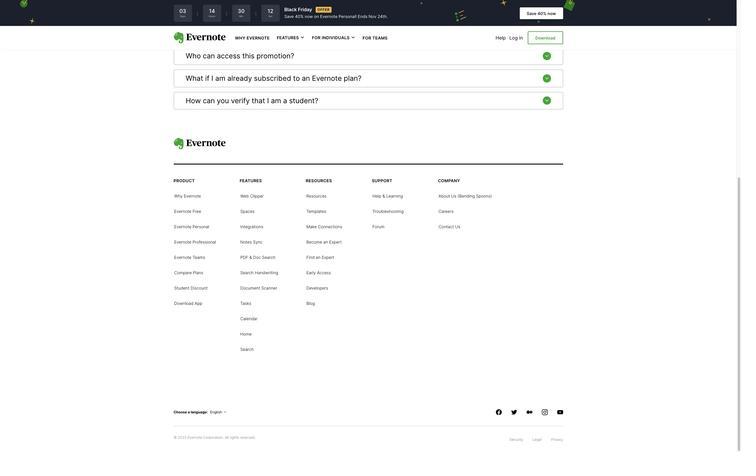 Task type: describe. For each thing, give the bounding box(es) containing it.
help link
[[496, 35, 506, 41]]

evernote teams
[[174, 255, 205, 260]]

us for contact
[[455, 224, 460, 229]]

12
[[268, 8, 273, 14]]

black friday
[[284, 7, 312, 13]]

spaces link
[[240, 208, 255, 214]]

document
[[240, 286, 260, 291]]

download link
[[528, 31, 563, 44]]

evernote inside 'link'
[[174, 255, 191, 260]]

can for how
[[203, 96, 215, 105]]

spoons)
[[476, 194, 492, 199]]

why evernote link for for
[[235, 35, 270, 41]]

why evernote for for
[[235, 35, 270, 40]]

40% for save 40% now
[[538, 11, 547, 16]]

spaces
[[240, 209, 255, 214]]

help & learning
[[373, 194, 403, 199]]

2 it from the left
[[409, 12, 413, 20]]

0 vertical spatial resources
[[306, 178, 332, 183]]

evernote up the evernote teams 'link'
[[174, 240, 191, 245]]

class
[[318, 0, 335, 0]]

2023
[[178, 435, 187, 440]]

notes
[[240, 240, 252, 245]]

find an expert
[[306, 255, 334, 260]]

nov
[[369, 14, 376, 19]]

make
[[306, 224, 317, 229]]

the
[[415, 12, 426, 20]]

log in link
[[510, 35, 523, 41]]

become
[[306, 240, 322, 245]]

to up 24th.
[[376, 2, 383, 10]]

us for about
[[451, 194, 457, 199]]

one
[[428, 12, 441, 20]]

evernote right 2023
[[188, 435, 202, 440]]

home
[[240, 332, 252, 337]]

©
[[174, 435, 177, 440]]

doc
[[253, 255, 261, 260]]

life's
[[402, 2, 416, 10]]

search for search
[[240, 347, 254, 352]]

2 : from the left
[[226, 10, 227, 16]]

© 2023 evernote corporation. all rights reserved.
[[174, 435, 256, 440]]

teams for for teams
[[372, 35, 388, 40]]

document scanner
[[240, 286, 277, 291]]

24th.
[[378, 14, 388, 19]]

find
[[306, 255, 315, 260]]

your up what
[[464, 0, 479, 0]]

forum
[[373, 224, 385, 229]]

search link
[[240, 346, 254, 352]]

legal link
[[533, 436, 542, 443]]

an for find an expert
[[316, 255, 321, 260]]

handwriting
[[255, 270, 278, 275]]

expert for become an expert
[[329, 240, 342, 245]]

0 horizontal spatial you
[[217, 96, 229, 105]]

black
[[284, 7, 297, 13]]

troubleshooting link
[[373, 208, 404, 214]]

document scanner link
[[240, 285, 277, 291]]

min
[[239, 15, 243, 18]]

evernote free link
[[174, 208, 201, 214]]

offer
[[317, 7, 330, 12]]

pdf & doc search
[[240, 255, 275, 260]]

1 evernote logo image from the top
[[174, 32, 226, 44]]

plans
[[193, 270, 203, 275]]

log
[[510, 35, 518, 41]]

keep
[[315, 21, 331, 30]]

notes sync
[[240, 240, 263, 245]]

student?
[[289, 96, 318, 105]]

2 need from the left
[[471, 12, 488, 20]]

help for help & learning
[[373, 194, 381, 199]]

2 vertical spatial a
[[188, 410, 190, 414]]

evernote left free
[[174, 209, 191, 214]]

learning
[[386, 194, 403, 199]]

friday
[[298, 7, 312, 13]]

evernote left plan?
[[312, 74, 342, 83]]

take
[[323, 12, 338, 20]]

student discount
[[174, 286, 208, 291]]

about
[[439, 194, 450, 199]]

evernote inside evernote is a top-class organizational system designed to be your second brain—from your day's tasks to your life's work. capture what you need to learn and take it anywhere, making it the one app you need to keep everything at your fingertips.
[[258, 0, 288, 0]]

your down 24th.
[[380, 21, 394, 30]]

evernote up the evernote free link
[[184, 194, 201, 199]]

troubleshooting
[[373, 209, 404, 214]]

capture
[[438, 2, 465, 10]]

evernote inside evernote personal link
[[174, 224, 191, 229]]

app
[[195, 301, 202, 306]]

14 hours
[[209, 8, 215, 18]]

evernote is a top-class organizational system designed to be your second brain—from your day's tasks to your life's work. capture what you need to learn and take it anywhere, making it the one app you need to keep everything at your fingertips.
[[249, 0, 488, 30]]

already
[[227, 74, 252, 83]]

if
[[205, 74, 209, 83]]

for for for individuals
[[312, 35, 321, 40]]

for teams
[[363, 35, 388, 40]]

ends
[[358, 14, 368, 19]]

home link
[[240, 331, 252, 337]]

save for save 40% now
[[527, 11, 537, 16]]

careers link
[[439, 208, 454, 214]]

log in
[[510, 35, 523, 41]]

your down the system in the top of the page
[[385, 2, 400, 10]]

3 : from the left
[[255, 10, 257, 16]]

help for help
[[496, 35, 506, 41]]

at
[[371, 21, 378, 30]]

organizational
[[337, 0, 384, 0]]

individuals
[[322, 35, 350, 40]]

anywhere,
[[346, 12, 381, 20]]

evernote up the this
[[247, 35, 270, 40]]

why evernote link for evernote
[[174, 193, 201, 199]]

tasks
[[357, 2, 374, 10]]

brain—from
[[280, 2, 319, 10]]

tasks
[[240, 301, 251, 306]]

this
[[242, 52, 255, 60]]

to up capture
[[445, 0, 451, 0]]

download app
[[174, 301, 202, 306]]

who
[[186, 52, 201, 60]]

early
[[306, 270, 316, 275]]

search inside "link"
[[262, 255, 275, 260]]

templates link
[[306, 208, 326, 214]]

app
[[443, 12, 455, 20]]

to left learn
[[282, 12, 288, 20]]

save 40% now
[[527, 11, 556, 16]]

1 vertical spatial resources
[[306, 194, 327, 199]]

for individuals
[[312, 35, 350, 40]]

can for who
[[203, 52, 215, 60]]

sec
[[268, 15, 273, 18]]

free
[[193, 209, 201, 214]]

why for for teams
[[235, 35, 246, 40]]



Task type: locate. For each thing, give the bounding box(es) containing it.
0 vertical spatial help
[[496, 35, 506, 41]]

teams for evernote teams
[[193, 255, 205, 260]]

search right doc on the left bottom
[[262, 255, 275, 260]]

12 sec
[[268, 8, 273, 18]]

all
[[225, 435, 229, 440]]

40% up download link
[[538, 11, 547, 16]]

choose
[[174, 410, 187, 414]]

0 vertical spatial can
[[203, 52, 215, 60]]

2 horizontal spatial an
[[323, 240, 328, 245]]

1 vertical spatial &
[[249, 255, 252, 260]]

support
[[372, 178, 392, 183]]

calendar
[[240, 316, 258, 321]]

it
[[340, 12, 344, 20], [409, 12, 413, 20]]

0 horizontal spatial :
[[197, 10, 198, 16]]

1 horizontal spatial an
[[316, 255, 321, 260]]

2 horizontal spatial you
[[457, 12, 469, 20]]

download right in
[[535, 35, 555, 40]]

compare plans
[[174, 270, 203, 275]]

1 vertical spatial search
[[240, 270, 254, 275]]

to
[[445, 0, 451, 0], [376, 2, 383, 10], [282, 12, 288, 20], [306, 21, 313, 30], [293, 74, 300, 83]]

download for download app
[[174, 301, 194, 306]]

a right choose
[[188, 410, 190, 414]]

tasks link
[[240, 300, 251, 306]]

us right the 'about'
[[451, 194, 457, 199]]

for down keep
[[312, 35, 321, 40]]

1 horizontal spatial why evernote link
[[235, 35, 270, 41]]

1 : from the left
[[197, 10, 198, 16]]

0 vertical spatial search
[[262, 255, 275, 260]]

evernote teams link
[[174, 254, 205, 260]]

& left doc on the left bottom
[[249, 255, 252, 260]]

i right that in the left of the page
[[267, 96, 269, 105]]

second
[[253, 2, 278, 10]]

why
[[235, 35, 246, 40], [174, 194, 183, 199]]

you left verify
[[217, 96, 229, 105]]

evernote down evernote free
[[174, 224, 191, 229]]

designed
[[412, 0, 443, 0]]

for for for teams
[[363, 35, 371, 40]]

evernote personal
[[174, 224, 209, 229]]

1 vertical spatial teams
[[193, 255, 205, 260]]

30 min
[[238, 8, 245, 18]]

that
[[252, 96, 265, 105]]

search down pdf at the bottom
[[240, 270, 254, 275]]

evernote professional link
[[174, 239, 216, 245]]

search inside 'link'
[[240, 270, 254, 275]]

& left learning
[[383, 194, 385, 199]]

teams down at
[[372, 35, 388, 40]]

about us (bending spoons)
[[439, 194, 492, 199]]

14
[[209, 8, 215, 14]]

2 can from the top
[[203, 96, 215, 105]]

expert down connections at the left of the page
[[329, 240, 342, 245]]

templates
[[306, 209, 326, 214]]

1 need from the left
[[263, 12, 280, 20]]

a inside evernote is a top-class organizational system designed to be your second brain—from your day's tasks to your life's work. capture what you need to learn and take it anywhere, making it the one app you need to keep everything at your fingertips.
[[297, 0, 301, 0]]

0 vertical spatial features
[[277, 35, 299, 40]]

for inside button
[[312, 35, 321, 40]]

you right the min
[[249, 12, 261, 20]]

evernote
[[258, 0, 288, 0], [320, 14, 338, 19], [247, 35, 270, 40], [312, 74, 342, 83], [184, 194, 201, 199], [174, 209, 191, 214], [174, 224, 191, 229], [174, 240, 191, 245], [174, 255, 191, 260], [188, 435, 202, 440]]

a up brain—from
[[297, 0, 301, 0]]

1 horizontal spatial features
[[277, 35, 299, 40]]

forum link
[[373, 224, 385, 230]]

40% for save 40% now on evernote personal! ends nov 24th.
[[295, 14, 304, 19]]

to up student?
[[293, 74, 300, 83]]

1 horizontal spatial for
[[363, 35, 371, 40]]

teams up plans
[[193, 255, 205, 260]]

verify
[[231, 96, 250, 105]]

connections
[[318, 224, 342, 229]]

sync
[[253, 240, 263, 245]]

0 vertical spatial download
[[535, 35, 555, 40]]

scanner
[[261, 286, 277, 291]]

1 vertical spatial why
[[174, 194, 183, 199]]

0 horizontal spatial why evernote
[[174, 194, 201, 199]]

personal
[[193, 224, 209, 229]]

1 horizontal spatial why
[[235, 35, 246, 40]]

1 horizontal spatial it
[[409, 12, 413, 20]]

0 vertical spatial why evernote
[[235, 35, 270, 40]]

search for search handwriting
[[240, 270, 254, 275]]

0 vertical spatial &
[[383, 194, 385, 199]]

0 horizontal spatial download
[[174, 301, 194, 306]]

a left student?
[[283, 96, 287, 105]]

1 vertical spatial why evernote
[[174, 194, 201, 199]]

save for save 40% now on evernote personal! ends nov 24th.
[[284, 14, 294, 19]]

calendar link
[[240, 316, 258, 322]]

1 horizontal spatial 40%
[[538, 11, 547, 16]]

make connections link
[[306, 224, 342, 230]]

& for pdf
[[249, 255, 252, 260]]

an right become
[[323, 240, 328, 245]]

us inside about us (bending spoons) link
[[451, 194, 457, 199]]

1 vertical spatial a
[[283, 96, 287, 105]]

it left the
[[409, 12, 413, 20]]

resources
[[306, 178, 332, 183], [306, 194, 327, 199]]

search handwriting
[[240, 270, 278, 275]]

can right who
[[203, 52, 215, 60]]

download left app
[[174, 301, 194, 306]]

for down at
[[363, 35, 371, 40]]

40% down the 'black friday'
[[295, 14, 304, 19]]

1 vertical spatial help
[[373, 194, 381, 199]]

integrations
[[240, 224, 263, 229]]

0 horizontal spatial why evernote link
[[174, 193, 201, 199]]

resources link
[[306, 193, 327, 199]]

0 vertical spatial a
[[297, 0, 301, 0]]

: left 30 min
[[226, 10, 227, 16]]

english
[[210, 410, 222, 414]]

0 vertical spatial why evernote link
[[235, 35, 270, 41]]

how
[[186, 96, 201, 105]]

i right if
[[211, 74, 213, 83]]

download inside the download app link
[[174, 301, 194, 306]]

0 vertical spatial expert
[[329, 240, 342, 245]]

it down day's
[[340, 12, 344, 20]]

need down second at top left
[[263, 12, 280, 20]]

& inside pdf & doc search "link"
[[249, 255, 252, 260]]

evernote up second at top left
[[258, 0, 288, 0]]

clipper
[[250, 194, 264, 199]]

save up download link
[[527, 11, 537, 16]]

1 horizontal spatial save
[[527, 11, 537, 16]]

need
[[263, 12, 280, 20], [471, 12, 488, 20]]

student discount link
[[174, 285, 208, 291]]

0 horizontal spatial save
[[284, 14, 294, 19]]

0 horizontal spatial a
[[188, 410, 190, 414]]

teams inside 'link'
[[193, 255, 205, 260]]

an up student?
[[302, 74, 310, 83]]

1 vertical spatial us
[[455, 224, 460, 229]]

03 days
[[179, 8, 186, 18]]

help
[[496, 35, 506, 41], [373, 194, 381, 199]]

expert for find an expert
[[322, 255, 334, 260]]

your down the class
[[321, 2, 336, 10]]

personal!
[[339, 14, 357, 19]]

become an expert
[[306, 240, 342, 245]]

1 vertical spatial features
[[240, 178, 262, 183]]

1 vertical spatial evernote logo image
[[174, 138, 226, 150]]

0 vertical spatial why
[[235, 35, 246, 40]]

0 horizontal spatial help
[[373, 194, 381, 199]]

2 vertical spatial an
[[316, 255, 321, 260]]

0 horizontal spatial i
[[211, 74, 213, 83]]

developers link
[[306, 285, 328, 291]]

0 vertical spatial i
[[211, 74, 213, 83]]

1 horizontal spatial a
[[283, 96, 287, 105]]

1 horizontal spatial you
[[249, 12, 261, 20]]

everything
[[333, 21, 369, 30]]

1 horizontal spatial download
[[535, 35, 555, 40]]

0 vertical spatial an
[[302, 74, 310, 83]]

resources up resources 'link'
[[306, 178, 332, 183]]

plan?
[[344, 74, 362, 83]]

0 vertical spatial us
[[451, 194, 457, 199]]

2 vertical spatial search
[[240, 347, 254, 352]]

discount
[[191, 286, 208, 291]]

0 horizontal spatial &
[[249, 255, 252, 260]]

in
[[519, 35, 523, 41]]

1 horizontal spatial i
[[267, 96, 269, 105]]

search down home
[[240, 347, 254, 352]]

0 horizontal spatial why
[[174, 194, 183, 199]]

why evernote up the this
[[235, 35, 270, 40]]

am right if
[[215, 74, 225, 83]]

help & learning link
[[373, 193, 403, 199]]

2 evernote logo image from the top
[[174, 138, 226, 150]]

rights
[[230, 435, 239, 440]]

features up promotion? at left
[[277, 35, 299, 40]]

0 horizontal spatial features
[[240, 178, 262, 183]]

to down and
[[306, 21, 313, 30]]

compare plans link
[[174, 270, 203, 276]]

: left 14 hours
[[197, 10, 198, 16]]

1 horizontal spatial teams
[[372, 35, 388, 40]]

us inside contact us link
[[455, 224, 460, 229]]

1 horizontal spatial help
[[496, 35, 506, 41]]

contact
[[439, 224, 454, 229]]

save
[[527, 11, 537, 16], [284, 14, 294, 19]]

be
[[453, 0, 462, 0]]

legal
[[533, 438, 542, 442]]

need down what
[[471, 12, 488, 20]]

web clipper
[[240, 194, 264, 199]]

1 vertical spatial am
[[271, 96, 281, 105]]

now for save 40% now
[[548, 11, 556, 16]]

why evernote for evernote
[[174, 194, 201, 199]]

can right how
[[203, 96, 215, 105]]

why up who can access this promotion?
[[235, 35, 246, 40]]

0 horizontal spatial an
[[302, 74, 310, 83]]

making
[[383, 12, 407, 20]]

1 horizontal spatial need
[[471, 12, 488, 20]]

why down product
[[174, 194, 183, 199]]

2 horizontal spatial :
[[255, 10, 257, 16]]

am right that in the left of the page
[[271, 96, 281, 105]]

and
[[309, 12, 321, 20]]

1 vertical spatial an
[[323, 240, 328, 245]]

& for help
[[383, 194, 385, 199]]

language:
[[191, 410, 208, 414]]

1 horizontal spatial now
[[548, 11, 556, 16]]

1 horizontal spatial why evernote
[[235, 35, 270, 40]]

: left 12 sec
[[255, 10, 257, 16]]

evernote logo image
[[174, 32, 226, 44], [174, 138, 226, 150]]

1 horizontal spatial :
[[226, 10, 227, 16]]

1 vertical spatial why evernote link
[[174, 193, 201, 199]]

& inside help & learning link
[[383, 194, 385, 199]]

why evernote up the evernote free link
[[174, 194, 201, 199]]

expert down become an expert
[[322, 255, 334, 260]]

1 it from the left
[[340, 12, 344, 20]]

choose a language:
[[174, 410, 208, 414]]

corporation.
[[203, 435, 224, 440]]

about us (bending spoons) link
[[439, 193, 492, 199]]

1 horizontal spatial am
[[271, 96, 281, 105]]

0 horizontal spatial teams
[[193, 255, 205, 260]]

evernote free
[[174, 209, 201, 214]]

system
[[386, 0, 410, 0]]

now for save 40% now on evernote personal! ends nov 24th.
[[305, 14, 313, 19]]

now up download link
[[548, 11, 556, 16]]

0 horizontal spatial it
[[340, 12, 344, 20]]

0 horizontal spatial am
[[215, 74, 225, 83]]

evernote down offer
[[320, 14, 338, 19]]

an for become an expert
[[323, 240, 328, 245]]

you right app
[[457, 12, 469, 20]]

0 vertical spatial teams
[[372, 35, 388, 40]]

i
[[211, 74, 213, 83], [267, 96, 269, 105]]

save down black
[[284, 14, 294, 19]]

an right find
[[316, 255, 321, 260]]

become an expert link
[[306, 239, 342, 245]]

evernote up compare
[[174, 255, 191, 260]]

1 horizontal spatial &
[[383, 194, 385, 199]]

evernote professional
[[174, 240, 216, 245]]

0 horizontal spatial for
[[312, 35, 321, 40]]

am
[[215, 74, 225, 83], [271, 96, 281, 105]]

for individuals button
[[312, 35, 356, 41]]

0 horizontal spatial 40%
[[295, 14, 304, 19]]

0 vertical spatial evernote logo image
[[174, 32, 226, 44]]

why evernote link up the this
[[235, 35, 270, 41]]

0 horizontal spatial now
[[305, 14, 313, 19]]

notes sync link
[[240, 239, 263, 245]]

why for evernote professional
[[174, 194, 183, 199]]

download inside download link
[[535, 35, 555, 40]]

evernote personal link
[[174, 224, 209, 230]]

0 vertical spatial am
[[215, 74, 225, 83]]

help left the log
[[496, 35, 506, 41]]

1 vertical spatial download
[[174, 301, 194, 306]]

compare
[[174, 270, 192, 275]]

download
[[535, 35, 555, 40], [174, 301, 194, 306]]

&
[[383, 194, 385, 199], [249, 255, 252, 260]]

1 vertical spatial can
[[203, 96, 215, 105]]

1 can from the top
[[203, 52, 215, 60]]

03
[[179, 8, 186, 14]]

1 vertical spatial i
[[267, 96, 269, 105]]

download for download
[[535, 35, 555, 40]]

us right contact
[[455, 224, 460, 229]]

features inside features button
[[277, 35, 299, 40]]

features up web clipper link
[[240, 178, 262, 183]]

0 horizontal spatial need
[[263, 12, 280, 20]]

1 vertical spatial expert
[[322, 255, 334, 260]]

help down support
[[373, 194, 381, 199]]

why evernote link up the evernote free link
[[174, 193, 201, 199]]

:
[[197, 10, 198, 16], [226, 10, 227, 16], [255, 10, 257, 16]]

resources up templates link
[[306, 194, 327, 199]]

now left the on
[[305, 14, 313, 19]]

2 horizontal spatial a
[[297, 0, 301, 0]]



Task type: vqa. For each thing, say whether or not it's contained in the screenshot.


